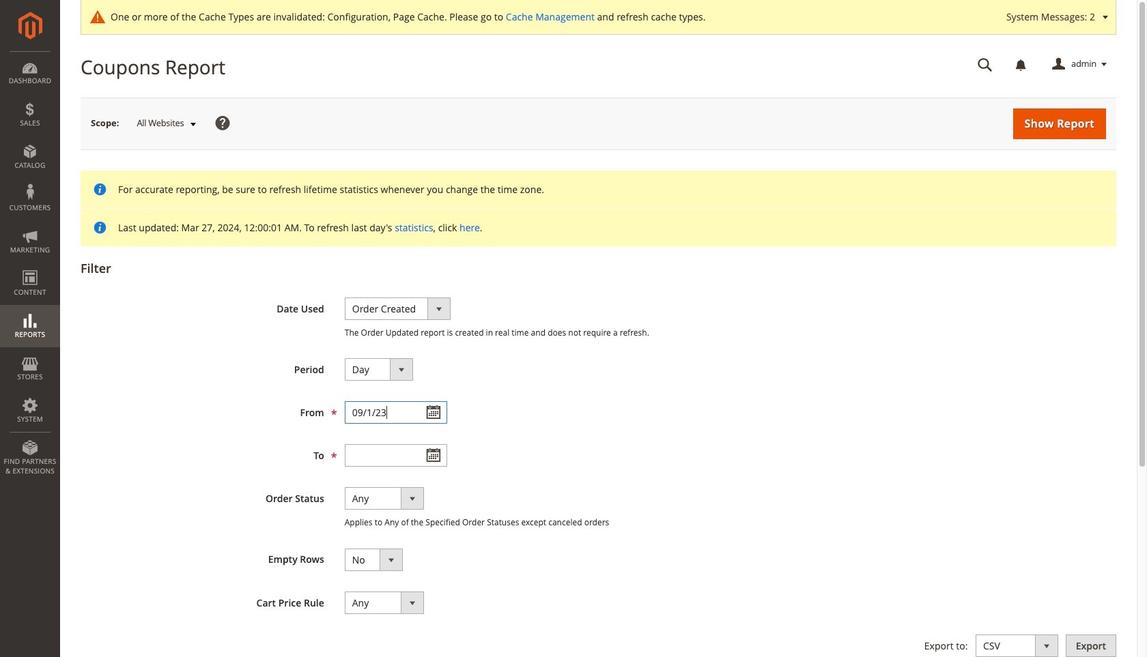 Task type: locate. For each thing, give the bounding box(es) containing it.
menu bar
[[0, 51, 60, 483]]

magento admin panel image
[[18, 12, 42, 40]]

None text field
[[345, 402, 447, 424]]

None text field
[[969, 53, 1003, 77], [345, 445, 447, 467], [969, 53, 1003, 77], [345, 445, 447, 467]]



Task type: vqa. For each thing, say whether or not it's contained in the screenshot.
'menu bar'
yes



